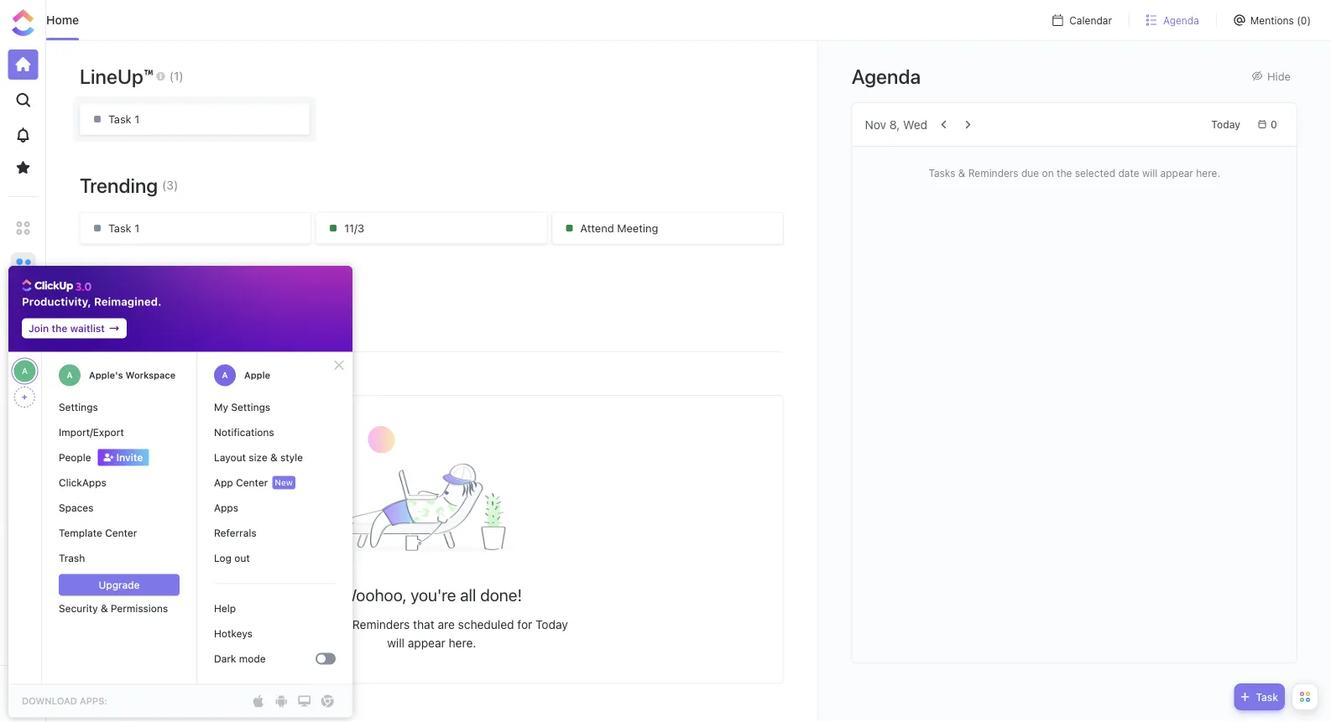 Task type: locate. For each thing, give the bounding box(es) containing it.
1 vertical spatial &
[[270, 452, 278, 464]]

1 vertical spatial ‎task 1 link
[[80, 212, 312, 244]]

1 vertical spatial ‎task 1
[[108, 222, 140, 235]]

date
[[1119, 167, 1140, 179]]

here.
[[1197, 167, 1221, 179], [449, 637, 476, 651]]

11/3
[[344, 222, 364, 235]]

‎task 1 link
[[80, 103, 310, 135], [80, 212, 312, 244]]

0 horizontal spatial today
[[97, 370, 130, 384]]

size
[[249, 452, 268, 464]]

app
[[214, 477, 233, 489]]

my inside user settings menu list
[[214, 402, 228, 414]]

1 horizontal spatial my
[[214, 402, 228, 414]]

0 vertical spatial today
[[1212, 119, 1241, 131]]

1 horizontal spatial tasks
[[929, 167, 956, 179]]

here. inside tasks and reminders that are scheduled for today will appear here.
[[449, 637, 476, 651]]

‎task 1 link down (3)
[[80, 212, 312, 244]]

are
[[438, 618, 455, 632]]

my up waitlist
[[80, 276, 107, 300]]

list item
[[59, 445, 180, 471]]

2 ‎task 1 from the top
[[108, 222, 140, 235]]

a inside a a
[[20, 681, 26, 691]]

0 horizontal spatial my
[[80, 276, 107, 300]]

trending
[[80, 174, 158, 197]]

out
[[235, 553, 250, 565]]

center inside template center link
[[105, 528, 137, 539]]

‎task down lineup
[[108, 113, 132, 126]]

my for my work
[[80, 276, 107, 300]]

0 vertical spatial the
[[1057, 167, 1072, 179]]

0 horizontal spatial reminders
[[353, 618, 410, 632]]

0 vertical spatial ‎task 1 link
[[80, 103, 310, 135]]

1 vertical spatial center
[[105, 528, 137, 539]]

work
[[112, 276, 159, 300]]

reminders
[[969, 167, 1019, 179], [353, 618, 410, 632]]

center for app
[[236, 477, 268, 489]]

referrals link
[[214, 521, 336, 546]]

& for reminders
[[959, 167, 966, 179]]

waitlist
[[70, 323, 105, 335]]

my up the notifications
[[214, 402, 228, 414]]

2 settings from the left
[[231, 402, 270, 414]]

hotkeys
[[214, 628, 253, 640]]

user settings menu list containing help
[[214, 585, 336, 672]]

0 horizontal spatial agenda
[[852, 64, 921, 88]]

a up 'download'
[[20, 681, 26, 691]]

0 vertical spatial ‎task 1
[[108, 113, 140, 126]]

1 vertical spatial ‎task
[[108, 222, 132, 235]]

1
[[135, 113, 140, 126], [135, 222, 140, 235]]

and
[[329, 618, 349, 632]]

appear right the date
[[1161, 167, 1194, 179]]

today left 0 dropdown button in the right of the page
[[1212, 119, 1241, 131]]

0 vertical spatial agenda
[[1164, 14, 1200, 26]]

dark
[[214, 654, 236, 665]]

1 vertical spatial 1
[[135, 222, 140, 235]]

0 vertical spatial my
[[80, 276, 107, 300]]

1 vertical spatial tasks
[[295, 618, 326, 632]]

will down woohoo,
[[387, 637, 405, 651]]

& for permissions
[[101, 603, 108, 615]]

the
[[1057, 167, 1072, 179], [52, 323, 67, 335]]

1 horizontal spatial here.
[[1197, 167, 1221, 179]]

0 vertical spatial reminders
[[969, 167, 1019, 179]]

1 vertical spatial here.
[[449, 637, 476, 651]]

1 vertical spatial will
[[387, 637, 405, 651]]

&
[[959, 167, 966, 179], [270, 452, 278, 464], [101, 603, 108, 615]]

1 horizontal spatial appear
[[1161, 167, 1194, 179]]

0 vertical spatial ‎task
[[108, 113, 132, 126]]

user friends image
[[14, 258, 33, 273]]

reminders for and
[[353, 618, 410, 632]]

2 user settings menu list from the top
[[214, 585, 336, 672]]

0 vertical spatial &
[[959, 167, 966, 179]]

join the waitlist button
[[22, 319, 127, 339]]

1 user settings menu list from the top
[[214, 395, 336, 585]]

2 vertical spatial today
[[536, 618, 568, 632]]

settings up the notifications
[[231, 402, 270, 414]]

join
[[29, 323, 49, 335]]

1 horizontal spatial will
[[1143, 167, 1158, 179]]

0 vertical spatial appear
[[1161, 167, 1194, 179]]

0 vertical spatial 1
[[135, 113, 140, 126]]

1 horizontal spatial reminders
[[969, 167, 1019, 179]]

appear for the
[[1161, 167, 1194, 179]]

a
[[22, 366, 28, 376], [67, 371, 73, 380], [222, 371, 228, 380], [20, 681, 26, 691], [20, 696, 26, 707]]

0 horizontal spatial settings
[[59, 402, 98, 414]]

appear inside tasks and reminders that are scheduled for today will appear here.
[[408, 637, 446, 651]]

‎task 1 link down (1)
[[80, 103, 310, 135]]

‎task 1 for first ‎task 1 'link'
[[108, 113, 140, 126]]

the right on
[[1057, 167, 1072, 179]]

‎task down trending
[[108, 222, 132, 235]]

join the waitlist
[[29, 323, 105, 335]]

2 1 from the top
[[135, 222, 140, 235]]

clickapps
[[59, 477, 106, 489]]

1 horizontal spatial center
[[236, 477, 268, 489]]

reminders inside tasks and reminders that are scheduled for today will appear here.
[[353, 618, 410, 632]]

0 vertical spatial here.
[[1197, 167, 1221, 179]]

hide
[[1268, 70, 1291, 82]]

1 settings from the left
[[59, 402, 98, 414]]

settings
[[59, 402, 98, 414], [231, 402, 270, 414]]

1 1 from the top
[[135, 113, 140, 126]]

& inside workspace settings menu list
[[101, 603, 108, 615]]

agenda
[[1164, 14, 1200, 26], [852, 64, 921, 88]]

1 ‎task 1 link from the top
[[80, 103, 310, 135]]

tasks & reminders due on the selected date will appear here.
[[929, 167, 1221, 179]]

reminders left due
[[969, 167, 1019, 179]]

here. down are
[[449, 637, 476, 651]]

1 ‎task 1 from the top
[[108, 113, 140, 126]]

appear down the that
[[408, 637, 446, 651]]

1 down trending (3)
[[135, 222, 140, 235]]

spaces link
[[59, 496, 180, 521]]

appear
[[1161, 167, 1194, 179], [408, 637, 446, 651]]

today inside tasks and reminders that are scheduled for today will appear here.
[[536, 618, 568, 632]]

1 ‎task from the top
[[108, 113, 132, 126]]

mode
[[239, 654, 266, 665]]

0 vertical spatial will
[[1143, 167, 1158, 179]]

11/3 link
[[316, 212, 548, 244]]

‎task 1
[[108, 113, 140, 126], [108, 222, 140, 235]]

my
[[80, 276, 107, 300], [214, 402, 228, 414]]

productivity, reimagined.
[[22, 296, 162, 308]]

today
[[1212, 119, 1241, 131], [97, 370, 130, 384], [536, 618, 568, 632]]

center down size
[[236, 477, 268, 489]]

0 horizontal spatial tasks
[[295, 618, 326, 632]]

1 horizontal spatial today
[[536, 618, 568, 632]]

reminders down woohoo,
[[353, 618, 410, 632]]

1 horizontal spatial settings
[[231, 402, 270, 414]]

tasks inside tasks and reminders that are scheduled for today will appear here.
[[295, 618, 326, 632]]

the right join
[[52, 323, 67, 335]]

1 horizontal spatial the
[[1057, 167, 1072, 179]]

‎task 1 down lineup
[[108, 113, 140, 126]]

today inside button
[[1212, 119, 1241, 131]]

meeting
[[617, 222, 659, 235]]

0 horizontal spatial center
[[105, 528, 137, 539]]

‎task 1 for 2nd ‎task 1 'link' from the top of the page
[[108, 222, 140, 235]]

here. for date
[[1197, 167, 1221, 179]]

2 ‎task from the top
[[108, 222, 132, 235]]

& left due
[[959, 167, 966, 179]]

0 horizontal spatial will
[[387, 637, 405, 651]]

log out link
[[214, 546, 336, 571]]

help
[[214, 603, 236, 615]]

attend meeting link
[[552, 212, 784, 244]]

today right for
[[536, 618, 568, 632]]

apps link
[[214, 496, 336, 521]]

0 horizontal spatial the
[[52, 323, 67, 335]]

0 horizontal spatial &
[[101, 603, 108, 615]]

2 ‎task 1 link from the top
[[80, 212, 312, 244]]

(0)
[[1297, 14, 1311, 26]]

will inside tasks and reminders that are scheduled for today will appear here.
[[387, 637, 405, 651]]

layout size & style
[[214, 452, 303, 464]]

center for template
[[105, 528, 137, 539]]

security
[[59, 603, 98, 615]]

will right the date
[[1143, 167, 1158, 179]]

settings up "import/export"
[[59, 402, 98, 414]]

security & permissions link
[[59, 597, 180, 622]]

will
[[1143, 167, 1158, 179], [387, 637, 405, 651]]

list item containing people
[[59, 445, 180, 471]]

the inside join the waitlist button
[[52, 323, 67, 335]]

you're
[[411, 586, 456, 605]]

will for the
[[1143, 167, 1158, 179]]

1 vertical spatial my
[[214, 402, 228, 414]]

2 vertical spatial &
[[101, 603, 108, 615]]

& right security at the left
[[101, 603, 108, 615]]

1 down lineup
[[135, 113, 140, 126]]

0 vertical spatial center
[[236, 477, 268, 489]]

selected
[[1075, 167, 1116, 179]]

woohoo, you're all done!
[[341, 586, 522, 605]]

here. down today button
[[1197, 167, 1221, 179]]

permissions
[[111, 603, 168, 615]]

center up trash link
[[105, 528, 137, 539]]

tasks for tasks & reminders due on the selected date will appear here.
[[929, 167, 956, 179]]

‎task
[[108, 113, 132, 126], [108, 222, 132, 235]]

0 vertical spatial tasks
[[929, 167, 956, 179]]

user settings menu list
[[214, 395, 336, 585], [214, 585, 336, 672]]

0 horizontal spatial here.
[[449, 637, 476, 651]]

1 vertical spatial the
[[52, 323, 67, 335]]

1 vertical spatial reminders
[[353, 618, 410, 632]]

mentions
[[1251, 14, 1295, 26]]

reimagined.
[[94, 296, 162, 308]]

1 vertical spatial appear
[[408, 637, 446, 651]]

today up settings link
[[97, 370, 130, 384]]

2 horizontal spatial &
[[959, 167, 966, 179]]

2 horizontal spatial today
[[1212, 119, 1241, 131]]

tasks
[[929, 167, 956, 179], [295, 618, 326, 632]]

0 horizontal spatial appear
[[408, 637, 446, 651]]

reminders for &
[[969, 167, 1019, 179]]

nov 8, wed button
[[865, 118, 928, 131]]

1 vertical spatial today
[[97, 370, 130, 384]]

a left apple's
[[67, 371, 73, 380]]

& right size
[[270, 452, 278, 464]]

clickapps link
[[59, 471, 180, 496]]

woohoo, you're all done! tab panel
[[71, 359, 792, 723]]

‎task 1 down trending
[[108, 222, 140, 235]]



Task type: vqa. For each thing, say whether or not it's contained in the screenshot.
THE DARK MODE list item
yes



Task type: describe. For each thing, give the bounding box(es) containing it.
download apps: link
[[22, 696, 107, 707]]

1 for first ‎task 1 'link'
[[135, 113, 140, 126]]

calendar
[[1070, 14, 1112, 26]]

woohoo,
[[341, 586, 407, 605]]

(3)
[[162, 178, 178, 192]]

for
[[518, 618, 533, 632]]

people link
[[59, 445, 91, 471]]

workspace settings menu list
[[59, 395, 180, 622]]

log out
[[214, 553, 250, 565]]

hotkeys link
[[214, 622, 336, 647]]

upgrade
[[99, 580, 140, 592]]

referrals
[[214, 528, 257, 539]]

tasks for tasks and reminders that are scheduled for today will appear here.
[[295, 618, 326, 632]]

0 button
[[1251, 115, 1285, 135]]

dark mode link
[[214, 647, 316, 672]]

a a
[[20, 681, 26, 707]]

tasks and reminders that are scheduled for today will appear here.
[[295, 618, 568, 651]]

download apps: list
[[247, 696, 339, 708]]

spaces
[[59, 503, 94, 514]]

log
[[214, 553, 232, 565]]

done!
[[480, 586, 522, 605]]

settings link
[[59, 395, 180, 420]]

apple
[[244, 370, 270, 381]]

scheduled
[[458, 618, 514, 632]]

template center link
[[59, 521, 180, 546]]

notifications link
[[214, 420, 336, 445]]

trending (3)
[[80, 174, 178, 197]]

settings inside list
[[231, 402, 270, 414]]

app center new
[[214, 477, 293, 489]]

people
[[59, 452, 91, 464]]

nov 8, wed
[[865, 118, 928, 131]]

1 horizontal spatial &
[[270, 452, 278, 464]]

layout size & style link
[[214, 445, 336, 471]]

my for my settings
[[214, 402, 228, 414]]

attend
[[581, 222, 614, 235]]

apple's
[[89, 370, 123, 381]]

‎task for 2nd ‎task 1 'link' from the top of the page
[[108, 222, 132, 235]]

apple's workspace
[[89, 370, 176, 381]]

due
[[1022, 167, 1040, 179]]

today button
[[1205, 115, 1248, 135]]

0
[[1271, 119, 1278, 131]]

apps
[[214, 503, 238, 514]]

8,
[[890, 118, 900, 131]]

(1)
[[169, 69, 184, 83]]

appear for scheduled
[[408, 637, 446, 651]]

wed
[[903, 118, 928, 131]]

trash
[[59, 553, 85, 565]]

download apps:
[[22, 696, 107, 707]]

layout
[[214, 452, 246, 464]]

1 for 2nd ‎task 1 'link' from the top of the page
[[135, 222, 140, 235]]

new
[[275, 478, 293, 488]]

notifications
[[214, 427, 274, 439]]

apps:
[[80, 696, 107, 707]]

dark mode list item
[[214, 647, 336, 672]]

download
[[22, 696, 77, 707]]

template
[[59, 528, 102, 539]]

invite
[[116, 452, 143, 464]]

that
[[413, 618, 435, 632]]

‎task for first ‎task 1 'link'
[[108, 113, 132, 126]]

task
[[1256, 692, 1279, 704]]

settings inside list
[[59, 402, 98, 414]]

my work tab list
[[71, 306, 792, 352]]

a left the apple
[[222, 371, 228, 380]]

workspace
[[126, 370, 176, 381]]

today button
[[80, 370, 134, 384]]

will for scheduled
[[387, 637, 405, 651]]

nov
[[865, 118, 887, 131]]

mentions (0)
[[1251, 14, 1311, 26]]

a down join the waitlist button
[[22, 366, 28, 376]]

import/export link
[[59, 420, 180, 445]]

user settings menu list containing my settings
[[214, 395, 336, 585]]

help link
[[214, 597, 336, 622]]

dark mode
[[214, 654, 266, 665]]

style
[[280, 452, 303, 464]]

1 horizontal spatial agenda
[[1164, 14, 1200, 26]]

home
[[46, 13, 79, 27]]

import/export
[[59, 427, 124, 439]]

1 vertical spatial agenda
[[852, 64, 921, 88]]

here. for today
[[449, 637, 476, 651]]

trash link
[[59, 546, 180, 571]]

productivity,
[[22, 296, 91, 308]]

a left apps: at the left bottom of the page
[[20, 696, 26, 707]]

my settings
[[214, 402, 270, 414]]

my work
[[80, 276, 159, 300]]

security & permissions
[[59, 603, 168, 615]]

lineup
[[80, 65, 143, 88]]

my settings link
[[214, 395, 336, 420]]

all
[[460, 586, 476, 605]]

on
[[1042, 167, 1054, 179]]

attend meeting
[[581, 222, 659, 235]]

template center
[[59, 528, 137, 539]]



